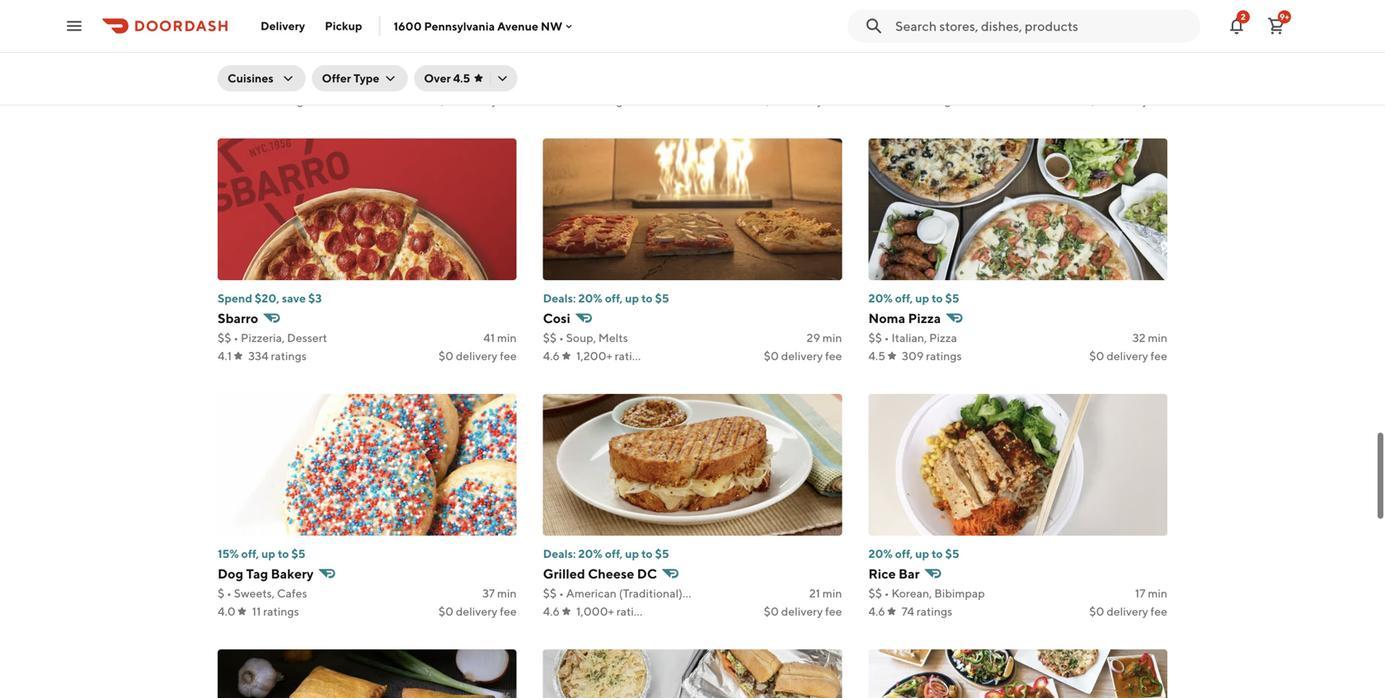 Task type: locate. For each thing, give the bounding box(es) containing it.
0 vertical spatial spend
[[869, 36, 903, 49]]

deals: up grilled
[[543, 547, 576, 561]]

$0 delivery fee for cosi
[[764, 349, 842, 363]]

20% off, up to $5 up noma pizza
[[869, 292, 960, 305]]

• for rice bar
[[885, 587, 890, 600]]

up for rice bar
[[916, 547, 930, 561]]

$$ for rice bar
[[869, 587, 882, 600]]

11 ratings
[[252, 605, 299, 619]]

4.6 for grilled cheese dc
[[543, 605, 560, 619]]

0 horizontal spatial spend
[[218, 292, 252, 305]]

4.5 left 309
[[869, 349, 886, 363]]

ratings for grilled cheese dc
[[617, 605, 653, 619]]

delivery for grilled cheese dc
[[782, 605, 823, 619]]

4.5 for noma pizza
[[869, 349, 886, 363]]

pennsylvania
[[424, 19, 495, 33]]

to up 1,200+ ratings
[[642, 292, 653, 305]]

up up noma pizza
[[916, 292, 930, 305]]

ratings down $$ • korean, bibimpap on the right bottom
[[917, 605, 953, 619]]

$5
[[957, 36, 971, 49], [655, 292, 669, 305], [946, 292, 960, 305], [291, 547, 306, 561], [655, 547, 669, 561], [946, 547, 960, 561]]

• left soup,
[[559, 331, 564, 345]]

sbarro
[[218, 311, 258, 326]]

4.5
[[453, 71, 470, 85], [218, 94, 235, 107], [869, 349, 886, 363]]

min for sbarro
[[497, 331, 517, 345]]

0 vertical spatial 4.5
[[453, 71, 470, 85]]

0 vertical spatial $
[[218, 75, 225, 89]]

to for rice bar
[[932, 547, 943, 561]]

0 horizontal spatial 4.5
[[218, 94, 235, 107]]

over 4.5
[[424, 71, 470, 85]]

ratings down cafes
[[263, 605, 299, 619]]

1 horizontal spatial 4.5
[[453, 71, 470, 85]]

$$ • korean, bibimpap
[[869, 587, 985, 600]]

pizza up $$ • italian, pizza
[[909, 311, 941, 326]]

$ • bakery, soup
[[218, 75, 302, 89]]

0 vertical spatial deals:
[[543, 292, 576, 305]]

4.6 down grilled
[[543, 605, 560, 619]]

up up bar
[[916, 547, 930, 561]]

ratings down soup
[[273, 94, 309, 107]]

4.6 down cosi
[[543, 349, 560, 363]]

$$
[[218, 331, 231, 345], [543, 331, 557, 345], [869, 331, 882, 345], [543, 587, 557, 600], [869, 587, 882, 600]]

up up melts
[[625, 292, 639, 305]]

1 horizontal spatial spend
[[869, 36, 903, 49]]

20% off, up to $5
[[869, 292, 960, 305], [869, 547, 960, 561]]

delivery for sbarro
[[456, 349, 498, 363]]

$$ down cosi
[[543, 331, 557, 345]]

fee for noma pizza
[[1151, 349, 1168, 363]]

$ down devon
[[218, 75, 225, 89]]

1 20% off, up to $5 from the top
[[869, 292, 960, 305]]

4.6 left 74
[[869, 605, 886, 619]]

$0 delivery fee for rice bar
[[1090, 605, 1168, 619]]

0 vertical spatial deals: 20% off, up to $5
[[543, 292, 669, 305]]

• up 4.0
[[227, 587, 232, 600]]

9+ button
[[1260, 9, 1293, 42]]

1,000+ ratings
[[577, 605, 653, 619]]

to up $$ • korean, bibimpap on the right bottom
[[932, 547, 943, 561]]

save
[[931, 36, 955, 49], [282, 292, 306, 305]]

1 deals: 20% off, up to $5 from the top
[[543, 292, 669, 305]]

min right 41
[[497, 331, 517, 345]]

• down devon
[[227, 75, 232, 89]]

deals: 20% off, up to $5
[[543, 292, 669, 305], [543, 547, 669, 561]]

to up bakery
[[278, 547, 289, 561]]

ratings for cosi
[[615, 349, 651, 363]]

to up dc
[[642, 547, 653, 561]]

334
[[248, 349, 269, 363]]

bibimpap
[[935, 587, 985, 600]]

min right 23
[[497, 75, 517, 89]]

1 horizontal spatial save
[[931, 36, 955, 49]]

min for rice bar
[[1148, 587, 1168, 600]]

0 horizontal spatial save
[[282, 292, 306, 305]]

2 deals: from the top
[[543, 547, 576, 561]]

39
[[577, 94, 590, 107]]

dessert
[[287, 331, 327, 345]]

4.1
[[218, 349, 232, 363]]

20% off, up to $5 up bar
[[869, 547, 960, 561]]

noma pizza
[[869, 311, 941, 326]]

9+
[[1280, 12, 1290, 21]]

2 20% off, up to $5 from the top
[[869, 547, 960, 561]]

min for grilled cheese dc
[[823, 587, 842, 600]]

0 vertical spatial pizza
[[909, 311, 941, 326]]

2 $ from the top
[[218, 587, 225, 600]]

0 vertical spatial 20% off, up to $5
[[869, 292, 960, 305]]

4.6 left 39
[[543, 94, 560, 107]]

1600 pennsylvania avenue nw button
[[394, 19, 576, 33]]

min for dog tag bakery
[[497, 587, 517, 600]]

soup,
[[566, 331, 596, 345]]

4.5 right over on the top left
[[453, 71, 470, 85]]

cheese
[[588, 566, 635, 582]]

save right $10,
[[931, 36, 955, 49]]

notification bell image
[[1227, 16, 1247, 36]]

$$ down the noma at top right
[[869, 331, 882, 345]]

$0 for grilled cheese dc
[[764, 605, 779, 619]]

rice
[[869, 566, 896, 582]]

334 ratings
[[248, 349, 307, 363]]

$ • sweets, cafes
[[218, 587, 307, 600]]

off, for noma pizza
[[896, 292, 913, 305]]

deals: 20% off, up to $5 for grilled cheese dc
[[543, 547, 669, 561]]

41 min
[[484, 331, 517, 345]]

open menu image
[[64, 16, 84, 36]]

up
[[625, 292, 639, 305], [916, 292, 930, 305], [261, 547, 275, 561], [625, 547, 639, 561], [916, 547, 930, 561]]

41
[[484, 331, 495, 345]]

deals: 20% off, up to $5 for cosi
[[543, 292, 669, 305]]

37
[[483, 587, 495, 600]]

fee for sbarro
[[500, 349, 517, 363]]

min
[[497, 75, 517, 89], [497, 331, 517, 345], [823, 331, 842, 345], [1148, 331, 1168, 345], [497, 587, 517, 600], [823, 587, 842, 600], [1148, 587, 1168, 600]]

$
[[218, 75, 225, 89], [218, 587, 225, 600]]

1 vertical spatial deals:
[[543, 547, 576, 561]]

1 deals: from the top
[[543, 292, 576, 305]]

101
[[901, 94, 919, 107]]

spend up sbarro
[[218, 292, 252, 305]]

fee
[[500, 94, 517, 107], [826, 94, 842, 107], [1151, 94, 1168, 107], [500, 349, 517, 363], [826, 349, 842, 363], [1151, 349, 1168, 363], [500, 605, 517, 619], [826, 605, 842, 619], [1151, 605, 1168, 619]]

$3
[[308, 292, 322, 305]]

$$ for noma pizza
[[869, 331, 882, 345]]

save left $3 at the top
[[282, 292, 306, 305]]

1 vertical spatial $
[[218, 587, 225, 600]]

ratings right 101
[[921, 94, 957, 107]]

$ up 4.0
[[218, 587, 225, 600]]

sweets,
[[234, 587, 275, 600]]

2 vertical spatial 4.5
[[869, 349, 886, 363]]

min right 32
[[1148, 331, 1168, 345]]

ratings for dog tag bakery
[[263, 605, 299, 619]]

bar
[[899, 566, 920, 582]]

• for devon & blakely
[[227, 75, 232, 89]]

• for grilled cheese dc
[[559, 587, 564, 600]]

1 $ from the top
[[218, 75, 225, 89]]

delivery for dog tag bakery
[[456, 605, 498, 619]]

avenue
[[497, 19, 539, 33]]

dog tag bakery
[[218, 566, 314, 582]]

off, up noma pizza
[[896, 292, 913, 305]]

off, up tag
[[241, 547, 259, 561]]

$0 for devon & blakely
[[439, 94, 454, 107]]

$0 delivery fee for grilled cheese dc
[[764, 605, 842, 619]]

ratings down $$ • pizzeria, dessert
[[271, 349, 307, 363]]

(traditional),
[[619, 587, 686, 600]]

offer type button
[[312, 65, 408, 92]]

4.6
[[543, 94, 560, 107], [543, 349, 560, 363], [543, 605, 560, 619], [869, 605, 886, 619]]

1 vertical spatial 4.5
[[218, 94, 235, 107]]

to up noma pizza
[[932, 292, 943, 305]]

delivery
[[261, 19, 305, 33]]

101 ratings
[[901, 94, 957, 107]]

1 vertical spatial deals: 20% off, up to $5
[[543, 547, 669, 561]]

0 vertical spatial save
[[931, 36, 955, 49]]

1600 pennsylvania avenue nw
[[394, 19, 563, 33]]

$0 for dog tag bakery
[[439, 605, 454, 619]]

grilled cheese dc
[[543, 566, 657, 582]]

$ for dog
[[218, 587, 225, 600]]

min right 21
[[823, 587, 842, 600]]

ratings down $$ • american (traditional), sandwiches
[[617, 605, 653, 619]]

2
[[1241, 12, 1246, 21]]

$0 delivery fee for noma pizza
[[1090, 349, 1168, 363]]

sandwiches
[[688, 587, 751, 600]]

deals: 20% off, up to $5 up melts
[[543, 292, 669, 305]]

20%
[[579, 292, 603, 305], [869, 292, 893, 305], [579, 547, 603, 561], [869, 547, 893, 561]]

cuisines button
[[218, 65, 306, 92]]

$$ up 4.1
[[218, 331, 231, 345]]

$0
[[439, 94, 454, 107], [764, 94, 779, 107], [1090, 94, 1105, 107], [439, 349, 454, 363], [764, 349, 779, 363], [1090, 349, 1105, 363], [439, 605, 454, 619], [764, 605, 779, 619], [1090, 605, 1105, 619]]

ratings for devon & blakely
[[273, 94, 309, 107]]

$$ down grilled
[[543, 587, 557, 600]]

• down rice
[[885, 587, 890, 600]]

min right 29
[[823, 331, 842, 345]]

15% off, up to $5
[[218, 547, 306, 561]]

1 vertical spatial 20% off, up to $5
[[869, 547, 960, 561]]

pickup button
[[315, 13, 372, 39]]

$0 for cosi
[[764, 349, 779, 363]]

to for noma pizza
[[932, 292, 943, 305]]

deals:
[[543, 292, 576, 305], [543, 547, 576, 561]]

ratings for rice bar
[[917, 605, 953, 619]]

2 deals: 20% off, up to $5 from the top
[[543, 547, 669, 561]]

up up dog tag bakery
[[261, 547, 275, 561]]

off, up bar
[[896, 547, 913, 561]]

spend for spend $20, save $3
[[218, 292, 252, 305]]

off, up cheese
[[605, 547, 623, 561]]

4.5 down the bakery,
[[218, 94, 235, 107]]

•
[[227, 75, 232, 89], [234, 331, 239, 345], [559, 331, 564, 345], [885, 331, 890, 345], [227, 587, 232, 600], [559, 587, 564, 600], [885, 587, 890, 600]]

23
[[482, 75, 495, 89]]

devon & blakely
[[218, 55, 317, 71]]

spend
[[869, 36, 903, 49], [218, 292, 252, 305]]

$0 for sbarro
[[439, 349, 454, 363]]

$ for devon
[[218, 75, 225, 89]]

off, for rice bar
[[896, 547, 913, 561]]

1 items, open order cart image
[[1267, 16, 1287, 36]]

ratings right 309
[[926, 349, 962, 363]]

• down grilled
[[559, 587, 564, 600]]

fee for rice bar
[[1151, 605, 1168, 619]]

1 vertical spatial save
[[282, 292, 306, 305]]

ratings down melts
[[615, 349, 651, 363]]

min right 37
[[497, 587, 517, 600]]

deals: up cosi
[[543, 292, 576, 305]]

2 horizontal spatial 4.5
[[869, 349, 886, 363]]

1 vertical spatial spend
[[218, 292, 252, 305]]

pizza up 309 ratings
[[930, 331, 958, 345]]

spend left $10,
[[869, 36, 903, 49]]

• down sbarro
[[234, 331, 239, 345]]

• down the noma at top right
[[885, 331, 890, 345]]

$$ for cosi
[[543, 331, 557, 345]]

&
[[261, 55, 269, 71]]

deals: 20% off, up to $5 up cheese
[[543, 547, 669, 561]]

min right 17
[[1148, 587, 1168, 600]]

$$ down rice
[[869, 587, 882, 600]]



Task type: vqa. For each thing, say whether or not it's contained in the screenshot.


Task type: describe. For each thing, give the bounding box(es) containing it.
$20,
[[255, 292, 280, 305]]

delivery for devon & blakely
[[456, 94, 498, 107]]

$0 delivery fee for sbarro
[[439, 349, 517, 363]]

1600
[[394, 19, 422, 33]]

$0 delivery fee for devon & blakely
[[439, 94, 517, 107]]

delivery for cosi
[[782, 349, 823, 363]]

$0 for rice bar
[[1090, 605, 1105, 619]]

delivery for noma pizza
[[1107, 349, 1149, 363]]

Store search: begin typing to search for stores available on DoorDash text field
[[896, 17, 1191, 35]]

to for dog tag bakery
[[278, 547, 289, 561]]

deals: for cosi
[[543, 292, 576, 305]]

off, for dog tag bakery
[[241, 547, 259, 561]]

$0 delivery fee for dog tag bakery
[[439, 605, 517, 619]]

20% off, up to $5 for bar
[[869, 547, 960, 561]]

$$ for sbarro
[[218, 331, 231, 345]]

1 vertical spatial pizza
[[930, 331, 958, 345]]

309 ratings
[[902, 349, 962, 363]]

3.8
[[869, 94, 885, 107]]

$$ • american (traditional), sandwiches
[[543, 587, 751, 600]]

20% up rice
[[869, 547, 893, 561]]

over 4.5 button
[[414, 65, 517, 92]]

off, up melts
[[605, 292, 623, 305]]

over
[[424, 71, 451, 85]]

spend $10, save $5
[[869, 36, 971, 49]]

rice bar
[[869, 566, 920, 582]]

20% up grilled cheese dc
[[579, 547, 603, 561]]

korean,
[[892, 587, 932, 600]]

11
[[252, 605, 261, 619]]

4.6 for rice bar
[[869, 605, 886, 619]]

pizzeria,
[[241, 331, 285, 345]]

offer
[[322, 71, 351, 85]]

fee for devon & blakely
[[500, 94, 517, 107]]

17
[[1136, 587, 1146, 600]]

21 min
[[810, 587, 842, 600]]

delivery button
[[251, 13, 315, 39]]

tag
[[246, 566, 268, 582]]

ratings right 39
[[592, 94, 628, 107]]

37 min
[[483, 587, 517, 600]]

save for $10,
[[931, 36, 955, 49]]

23 min
[[482, 75, 517, 89]]

offer type
[[322, 71, 380, 85]]

min for cosi
[[823, 331, 842, 345]]

• for dog tag bakery
[[227, 587, 232, 600]]

17 min
[[1136, 587, 1168, 600]]

cuisines
[[228, 71, 274, 85]]

• for noma pizza
[[885, 331, 890, 345]]

cosi
[[543, 311, 571, 326]]

20% up $$ • soup, melts
[[579, 292, 603, 305]]

$$ • soup, melts
[[543, 331, 628, 345]]

4.0
[[218, 605, 236, 619]]

bakery,
[[234, 75, 273, 89]]

74 ratings
[[902, 605, 953, 619]]

ratings for sbarro
[[271, 349, 307, 363]]

spend $20, save $3
[[218, 292, 322, 305]]

soup
[[275, 75, 302, 89]]

up for dog tag bakery
[[261, 547, 275, 561]]

noma
[[869, 311, 906, 326]]

min for devon & blakely
[[497, 75, 517, 89]]

grilled
[[543, 566, 585, 582]]

4.5 inside "button"
[[453, 71, 470, 85]]

20% up the noma at top right
[[869, 292, 893, 305]]

21
[[810, 587, 821, 600]]

dc
[[637, 566, 657, 582]]

delivery for rice bar
[[1107, 605, 1149, 619]]

devon
[[218, 55, 258, 71]]

$0 for noma pizza
[[1090, 349, 1105, 363]]

15%
[[218, 547, 239, 561]]

1,200+
[[577, 349, 613, 363]]

fee for cosi
[[826, 349, 842, 363]]

spend for spend $10, save $5
[[869, 36, 903, 49]]

up up dc
[[625, 547, 639, 561]]

29
[[807, 331, 821, 345]]

ratings for noma pizza
[[926, 349, 962, 363]]

min for noma pizza
[[1148, 331, 1168, 345]]

dog
[[218, 566, 243, 582]]

bakery
[[271, 566, 314, 582]]

32 min
[[1133, 331, 1168, 345]]

$$ • italian, pizza
[[869, 331, 958, 345]]

74
[[902, 605, 915, 619]]

4.5 for devon & blakely
[[218, 94, 235, 107]]

29 min
[[807, 331, 842, 345]]

$$ • pizzeria, dessert
[[218, 331, 327, 345]]

fee for dog tag bakery
[[500, 605, 517, 619]]

blakely
[[272, 55, 317, 71]]

$10,
[[906, 36, 929, 49]]

297 ratings
[[251, 94, 309, 107]]

$$ for grilled cheese dc
[[543, 587, 557, 600]]

1,200+ ratings
[[577, 349, 651, 363]]

cafes
[[277, 587, 307, 600]]

italian,
[[892, 331, 927, 345]]

deals: for grilled cheese dc
[[543, 547, 576, 561]]

• for sbarro
[[234, 331, 239, 345]]

american
[[566, 587, 617, 600]]

save for $20,
[[282, 292, 306, 305]]

20% off, up to $5 for pizza
[[869, 292, 960, 305]]

297
[[251, 94, 271, 107]]

• for cosi
[[559, 331, 564, 345]]

309
[[902, 349, 924, 363]]

pickup
[[325, 19, 362, 33]]

4.6 for cosi
[[543, 349, 560, 363]]

39 ratings
[[577, 94, 628, 107]]

melts
[[599, 331, 628, 345]]

nw
[[541, 19, 563, 33]]

fee for grilled cheese dc
[[826, 605, 842, 619]]

type
[[354, 71, 380, 85]]

1,000+
[[577, 605, 614, 619]]

up for noma pizza
[[916, 292, 930, 305]]

32
[[1133, 331, 1146, 345]]



